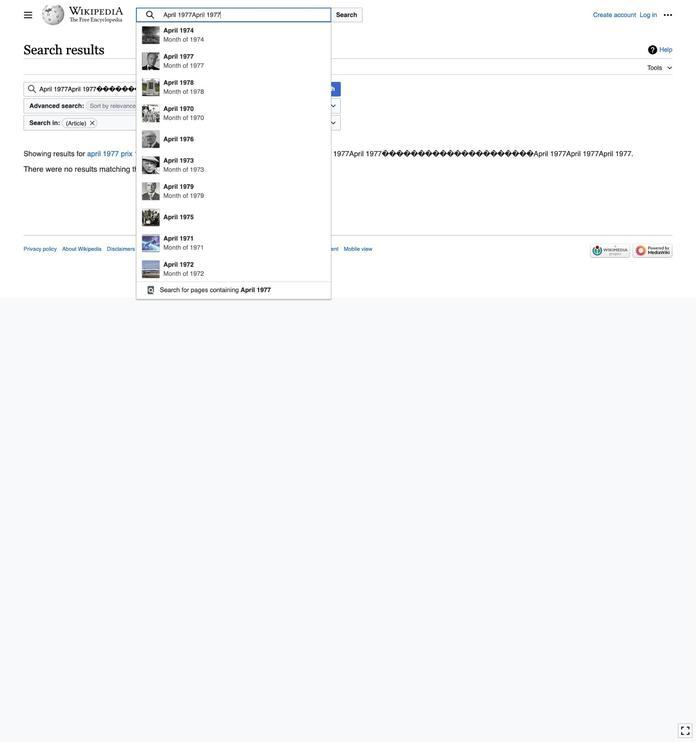 Task type: describe. For each thing, give the bounding box(es) containing it.
powered by mediawiki image
[[633, 244, 673, 258]]

search results list box
[[136, 23, 331, 299]]

fullscreen image
[[681, 727, 690, 736]]

Search Wikipedia search field
[[136, 8, 331, 22]]

remove image
[[89, 118, 95, 128]]

personal tools navigation
[[594, 8, 676, 22]]



Task type: locate. For each thing, give the bounding box(es) containing it.
menu image
[[24, 10, 33, 19]]

the free encyclopedia image
[[70, 17, 123, 23]]

footer
[[24, 235, 673, 261]]

None search field
[[136, 8, 594, 300], [24, 82, 309, 96], [136, 8, 594, 300], [24, 82, 309, 96]]

main content
[[20, 41, 677, 192]]

wikimedia foundation image
[[590, 244, 630, 258]]

log in and more options image
[[664, 10, 673, 19]]

wikipedia image
[[69, 7, 123, 15]]



Task type: vqa. For each thing, say whether or not it's contained in the screenshot.
Powered by MediaWiki image
yes



